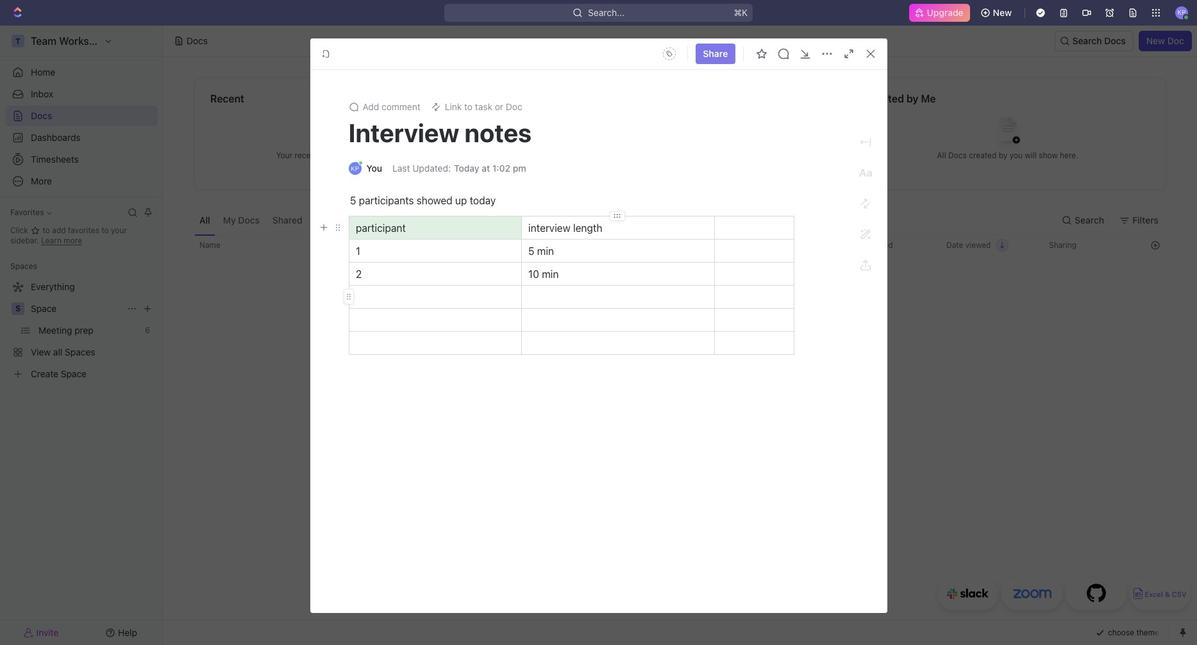 Task type: vqa. For each thing, say whether or not it's contained in the screenshot.
App
no



Task type: locate. For each thing, give the bounding box(es) containing it.
will right you
[[1025, 150, 1037, 160]]

workspace
[[358, 215, 405, 225]]

row
[[194, 235, 1167, 256]]

1 vertical spatial new
[[1147, 35, 1165, 46]]

all left created
[[937, 150, 946, 160]]

docs
[[187, 35, 208, 46], [1105, 35, 1126, 46], [31, 110, 52, 121], [356, 150, 374, 160], [949, 150, 967, 160], [238, 215, 260, 225]]

tab list
[[194, 205, 512, 235]]

excel & csv link
[[1130, 578, 1191, 611]]

date
[[844, 241, 861, 250], [947, 241, 964, 250]]

new inside new button
[[993, 7, 1012, 18]]

5 min
[[528, 246, 554, 257]]

learn more link
[[41, 236, 82, 246]]

min right 10
[[542, 269, 559, 280]]

my
[[223, 215, 236, 225]]

1 horizontal spatial new
[[1147, 35, 1165, 46]]

search...
[[588, 7, 625, 18]]

date left updated
[[844, 241, 861, 250]]

new inside new doc button
[[1147, 35, 1165, 46]]

0 horizontal spatial here.
[[411, 150, 430, 160]]

all for all
[[199, 215, 210, 225]]

assigned button
[[413, 205, 462, 235]]

table containing name
[[194, 235, 1167, 474]]

favorites
[[68, 226, 99, 235]]

invite user image
[[23, 628, 34, 639]]

min up 10 min
[[537, 246, 554, 257]]

5 left participants
[[350, 195, 356, 207]]

participants
[[359, 195, 414, 207]]

5
[[350, 195, 356, 207], [528, 246, 534, 257]]

0 vertical spatial 5
[[350, 195, 356, 207]]

my docs
[[223, 215, 260, 225]]

0 vertical spatial all
[[937, 150, 946, 160]]

0 vertical spatial search
[[1073, 35, 1102, 46]]

sidebar.
[[10, 236, 39, 246]]

0 horizontal spatial show
[[390, 150, 409, 160]]

0 horizontal spatial 5
[[350, 195, 356, 207]]

1 vertical spatial all
[[199, 215, 210, 225]]

doc right or
[[506, 101, 522, 112]]

invite
[[36, 628, 59, 638]]

0 horizontal spatial new
[[993, 7, 1012, 18]]

your recently opened docs will show here.
[[276, 150, 430, 160]]

inbox link
[[5, 84, 158, 105]]

created
[[969, 150, 997, 160]]

your
[[276, 150, 293, 160]]

at
[[482, 163, 490, 174]]

5 for 5 min
[[528, 246, 534, 257]]

or
[[495, 101, 504, 112]]

notes
[[465, 117, 532, 148]]

1 horizontal spatial here.
[[1060, 150, 1079, 160]]

2 date from the left
[[947, 241, 964, 250]]

0 horizontal spatial doc
[[506, 101, 522, 112]]

upgrade link
[[909, 4, 970, 22]]

shared button
[[267, 205, 308, 235]]

private
[[315, 215, 345, 225]]

0 vertical spatial by
[[907, 93, 919, 105]]

here. right you
[[1060, 150, 1079, 160]]

new doc button
[[1139, 31, 1192, 51]]

5 up 10
[[528, 246, 534, 257]]

home link
[[5, 62, 158, 83]]

to left your
[[102, 226, 109, 235]]

search for search docs
[[1073, 35, 1102, 46]]

min
[[537, 246, 554, 257], [542, 269, 559, 280]]

1 horizontal spatial to
[[102, 226, 109, 235]]

docs inside my docs button
[[238, 215, 260, 225]]

link to task or doc
[[445, 101, 522, 112]]

1 horizontal spatial show
[[1039, 150, 1058, 160]]

me
[[921, 93, 936, 105]]

0 vertical spatial kp
[[1178, 9, 1186, 16]]

new right the search docs
[[1147, 35, 1165, 46]]

2 horizontal spatial to
[[464, 101, 473, 112]]

here. up updated:
[[411, 150, 430, 160]]

search button
[[1057, 210, 1112, 231]]

row containing name
[[194, 235, 1167, 256]]

show
[[390, 150, 409, 160], [1039, 150, 1058, 160]]

space
[[31, 303, 57, 314]]

show up the last
[[390, 150, 409, 160]]

no recent docs image
[[327, 107, 379, 158]]

1 horizontal spatial by
[[999, 150, 1008, 160]]

1 vertical spatial search
[[1075, 215, 1105, 225]]

last updated: today at 1:02 pm
[[393, 163, 526, 174]]

&
[[1165, 591, 1170, 599]]

0 vertical spatial doc
[[1168, 35, 1185, 46]]

1 vertical spatial 5
[[528, 246, 534, 257]]

archived button
[[464, 205, 512, 235]]

archived
[[470, 215, 507, 225]]

1 horizontal spatial 5
[[528, 246, 534, 257]]

to add favorites to your sidebar.
[[10, 226, 127, 246]]

kp
[[1178, 9, 1186, 16], [351, 165, 359, 173]]

invite button
[[5, 624, 78, 642]]

min for 5 min
[[537, 246, 554, 257]]

5 for 5 participants showed up today
[[350, 195, 356, 207]]

date left viewed
[[947, 241, 964, 250]]

kp inside dropdown button
[[1178, 9, 1186, 16]]

shared
[[273, 215, 303, 225]]

1 vertical spatial min
[[542, 269, 559, 280]]

1 date from the left
[[844, 241, 861, 250]]

sidebar navigation
[[0, 26, 164, 646]]

date viewed button
[[939, 235, 1017, 256]]

0 horizontal spatial date
[[844, 241, 861, 250]]

date viewed
[[947, 241, 991, 250]]

dashboards
[[31, 132, 81, 143]]

updated:
[[413, 163, 451, 174]]

date for date viewed
[[947, 241, 964, 250]]

2 will from the left
[[1025, 150, 1037, 160]]

1
[[356, 246, 360, 257]]

recently
[[295, 150, 324, 160]]

2 here. from the left
[[1060, 150, 1079, 160]]

all inside button
[[199, 215, 210, 225]]

1 horizontal spatial will
[[1025, 150, 1037, 160]]

new doc
[[1147, 35, 1185, 46]]

by
[[907, 93, 919, 105], [999, 150, 1008, 160]]

1 vertical spatial kp
[[351, 165, 359, 173]]

will up you at the top left of the page
[[376, 150, 388, 160]]

space link
[[31, 299, 122, 319]]

docs link
[[5, 106, 158, 126]]

kp down your recently opened docs will show here.
[[351, 165, 359, 173]]

to
[[464, 101, 473, 112], [43, 226, 50, 235], [102, 226, 109, 235]]

to right link
[[464, 101, 473, 112]]

by left you
[[999, 150, 1008, 160]]

0 horizontal spatial all
[[199, 215, 210, 225]]

to up learn
[[43, 226, 50, 235]]

by left me
[[907, 93, 919, 105]]

1 vertical spatial doc
[[506, 101, 522, 112]]

all left my
[[199, 215, 210, 225]]

your
[[111, 226, 127, 235]]

show right you
[[1039, 150, 1058, 160]]

interview length
[[528, 223, 602, 234]]

today
[[470, 195, 496, 207]]

kp up new doc
[[1178, 9, 1186, 16]]

kp button
[[1172, 3, 1192, 23]]

1 horizontal spatial doc
[[1168, 35, 1185, 46]]

doc inside button
[[1168, 35, 1185, 46]]

1 horizontal spatial all
[[937, 150, 946, 160]]

date updated button
[[836, 235, 901, 256]]

1 horizontal spatial date
[[947, 241, 964, 250]]

1 here. from the left
[[411, 150, 430, 160]]

doc down the kp dropdown button
[[1168, 35, 1185, 46]]

all
[[937, 150, 946, 160], [199, 215, 210, 225]]

viewed
[[966, 241, 991, 250]]

upgrade
[[927, 7, 964, 18]]

0 vertical spatial new
[[993, 7, 1012, 18]]

table
[[194, 235, 1167, 474]]

0 horizontal spatial will
[[376, 150, 388, 160]]

all docs created by you will show here.
[[937, 150, 1079, 160]]

0 vertical spatial min
[[537, 246, 554, 257]]

5 participants showed up today
[[350, 195, 496, 207]]

1 vertical spatial by
[[999, 150, 1008, 160]]

will
[[376, 150, 388, 160], [1025, 150, 1037, 160]]

new right upgrade
[[993, 7, 1012, 18]]

1 horizontal spatial kp
[[1178, 9, 1186, 16]]



Task type: describe. For each thing, give the bounding box(es) containing it.
search docs
[[1073, 35, 1126, 46]]

2
[[356, 269, 362, 280]]

opened
[[326, 150, 353, 160]]

pm
[[513, 163, 526, 174]]

interview notes
[[349, 117, 532, 148]]

min for 10 min
[[542, 269, 559, 280]]

add
[[363, 101, 379, 112]]

you
[[367, 163, 382, 174]]

assigned
[[418, 215, 457, 225]]

add comment
[[363, 101, 421, 112]]

new for new doc
[[1147, 35, 1165, 46]]

dashboards link
[[5, 128, 158, 148]]

timesheets link
[[5, 149, 158, 170]]

inbox
[[31, 89, 53, 99]]

search docs button
[[1055, 31, 1134, 51]]

private button
[[310, 205, 350, 235]]

showed
[[416, 195, 452, 207]]

share
[[703, 48, 728, 59]]

name
[[199, 241, 221, 250]]

s
[[15, 304, 21, 314]]

new for new
[[993, 7, 1012, 18]]

recent
[[210, 93, 244, 105]]

tab list containing all
[[194, 205, 512, 235]]

1 show from the left
[[390, 150, 409, 160]]

excel
[[1145, 591, 1163, 599]]

interview
[[349, 117, 459, 148]]

you
[[1010, 150, 1023, 160]]

to inside dropdown button
[[464, 101, 473, 112]]

created by me
[[865, 93, 936, 105]]

1 will from the left
[[376, 150, 388, 160]]

link
[[445, 101, 462, 112]]

date updated
[[844, 241, 893, 250]]

no data image
[[642, 305, 719, 394]]

excel & csv
[[1145, 591, 1187, 599]]

spaces
[[10, 262, 37, 271]]

search for search
[[1075, 215, 1105, 225]]

no created by me docs image
[[982, 107, 1034, 158]]

10
[[528, 269, 539, 280]]

all for all docs created by you will show here.
[[937, 150, 946, 160]]

up
[[455, 195, 467, 207]]

docs inside docs link
[[31, 110, 52, 121]]

favorites button
[[5, 205, 57, 221]]

new button
[[975, 3, 1020, 23]]

space, , element
[[12, 303, 24, 316]]

learn
[[41, 236, 62, 246]]

today
[[454, 163, 479, 174]]

last
[[393, 163, 410, 174]]

task
[[475, 101, 493, 112]]

my docs button
[[218, 205, 265, 235]]

workspace button
[[353, 205, 410, 235]]

home
[[31, 67, 55, 78]]

timesheets
[[31, 154, 79, 165]]

comment
[[382, 101, 421, 112]]

0 horizontal spatial to
[[43, 226, 50, 235]]

add
[[52, 226, 66, 235]]

participant
[[356, 223, 406, 234]]

date for date updated
[[844, 241, 861, 250]]

favorites
[[10, 208, 44, 217]]

sharing
[[1049, 241, 1077, 250]]

⌘k
[[734, 7, 748, 18]]

1:02
[[492, 163, 511, 174]]

interview
[[528, 223, 570, 234]]

link to task or doc button
[[426, 98, 528, 116]]

csv
[[1172, 591, 1187, 599]]

length
[[573, 223, 602, 234]]

all button
[[194, 205, 215, 235]]

click
[[10, 226, 30, 235]]

dropdown menu image
[[660, 44, 680, 64]]

2 show from the left
[[1039, 150, 1058, 160]]

created
[[865, 93, 904, 105]]

0 horizontal spatial by
[[907, 93, 919, 105]]

docs inside search docs button
[[1105, 35, 1126, 46]]

more
[[64, 236, 82, 246]]

0 horizontal spatial kp
[[351, 165, 359, 173]]

learn more
[[41, 236, 82, 246]]

doc inside dropdown button
[[506, 101, 522, 112]]



